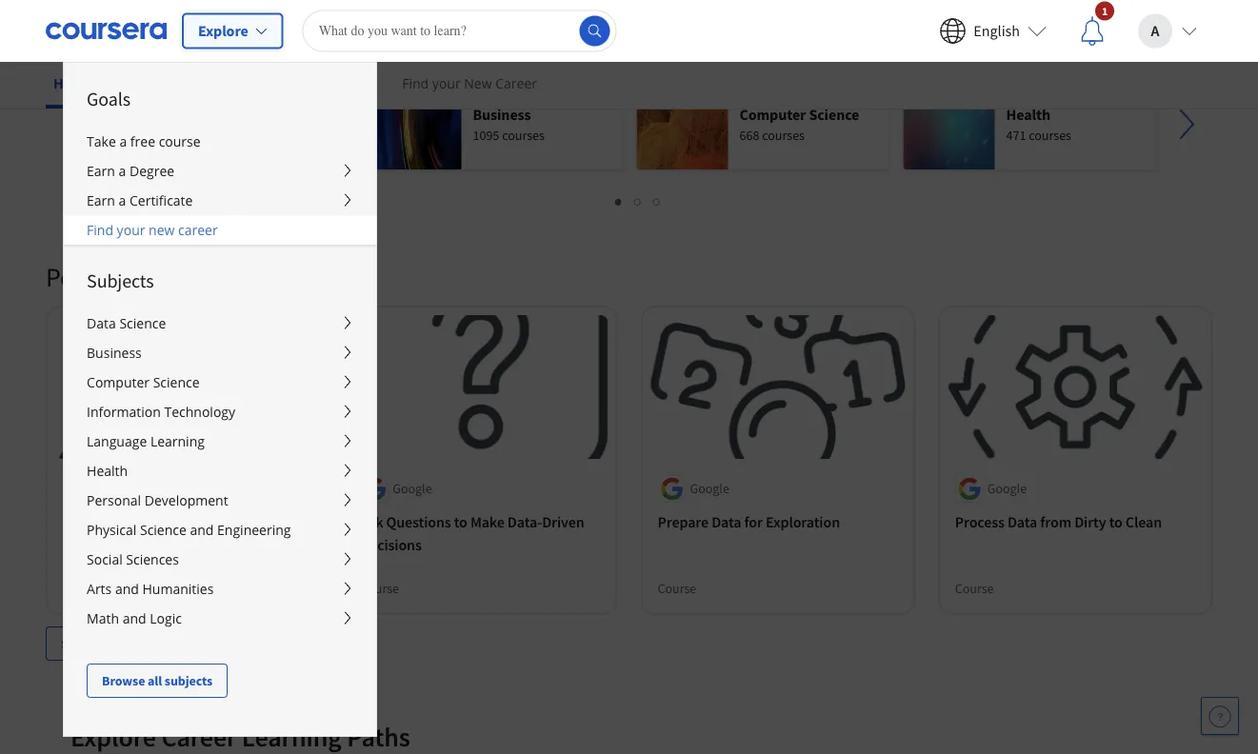 Task type: describe. For each thing, give the bounding box(es) containing it.
data right in at the top left
[[164, 261, 215, 294]]

explore coursera
[[93, 18, 286, 51]]

science for physical science and engineering
[[140, 521, 187, 539]]

social sciences button
[[64, 545, 376, 574]]

everywhere
[[225, 513, 301, 532]]

information
[[87, 403, 161, 421]]

english button
[[924, 0, 1062, 61]]

1 data, from the left
[[151, 513, 185, 532]]

data inside prepare data for exploration link
[[712, 513, 742, 532]]

make
[[470, 513, 505, 532]]

2 data, from the left
[[188, 513, 222, 532]]

business for business 1095 courses
[[473, 105, 531, 124]]

exploration
[[766, 513, 840, 532]]

earn a certificate button
[[64, 186, 376, 215]]

explore for explore career learning paths
[[70, 721, 156, 754]]

a
[[1151, 21, 1160, 40]]

425 courses
[[206, 127, 271, 144]]

data science image
[[103, 78, 195, 170]]

course
[[159, 132, 201, 151]]

prepare data for exploration
[[658, 513, 840, 532]]

health for health 471 courses
[[1006, 105, 1051, 124]]

ask questions to make data-driven decisions
[[360, 513, 585, 555]]

logic
[[150, 610, 182, 628]]

process
[[955, 513, 1005, 532]]

from
[[1041, 513, 1072, 532]]

certificate
[[130, 191, 193, 210]]

a button
[[1123, 0, 1213, 61]]

business button
[[64, 338, 376, 368]]

language learning button
[[64, 427, 376, 456]]

math and logic
[[87, 610, 182, 628]]

0 vertical spatial career
[[496, 74, 537, 92]]

earn for earn a degree
[[87, 162, 115, 180]]

courses inside the business 1095 courses
[[502, 127, 545, 144]]

language learning
[[87, 432, 205, 451]]

data science button
[[64, 309, 376, 338]]

personal development
[[87, 492, 228, 510]]

What do you want to learn? text field
[[303, 10, 617, 52]]

earn for earn a certificate
[[87, 191, 115, 210]]

prepare
[[658, 513, 709, 532]]

find your new career
[[87, 221, 218, 239]]

to inside the ask questions to make data-driven decisions
[[454, 513, 468, 532]]

arts and humanities button
[[64, 574, 376, 604]]

show 8 more button
[[46, 627, 151, 661]]

learn a new skill in 2 hours collection element
[[46, 0, 1213, 2]]

courses inside the 425 courses link
[[229, 127, 271, 144]]

subjects
[[87, 269, 154, 293]]

language
[[87, 432, 147, 451]]

science for computer science 668 courses
[[809, 105, 860, 124]]

sciences
[[126, 551, 179, 569]]

coursera image
[[46, 16, 167, 46]]

dirty
[[1075, 513, 1107, 532]]

development
[[145, 492, 228, 510]]

a for certificate
[[119, 191, 126, 210]]

425 courses link
[[103, 78, 355, 170]]

information technology button
[[64, 397, 376, 427]]

subjects
[[165, 673, 213, 690]]

courses inside health 471 courses
[[1029, 127, 1072, 144]]

668
[[740, 127, 760, 144]]

business image
[[370, 78, 462, 170]]

1 vertical spatial career
[[161, 721, 237, 754]]

coursera
[[184, 18, 286, 51]]

data science
[[87, 314, 166, 332]]

questions
[[386, 513, 451, 532]]

take a free course link
[[64, 127, 376, 156]]

science for computer science
[[153, 373, 200, 392]]

computer science 668 courses
[[740, 105, 860, 144]]

personal development button
[[64, 486, 376, 515]]

course for foundations: data, data, everywhere
[[63, 580, 102, 597]]

degree
[[130, 162, 174, 180]]

your for new
[[432, 74, 461, 92]]

explore menu element
[[64, 63, 376, 698]]

physical science and engineering
[[87, 521, 291, 539]]

math and logic button
[[64, 604, 376, 633]]

471
[[1006, 127, 1026, 144]]

decisions
[[360, 535, 422, 555]]

earn a degree
[[87, 162, 174, 180]]

more
[[105, 636, 136, 653]]

new
[[464, 74, 492, 92]]

learning inside popup button
[[150, 432, 205, 451]]



Task type: locate. For each thing, give the bounding box(es) containing it.
courses inside computer science 668 courses
[[762, 127, 805, 144]]

humanities
[[142, 580, 214, 598]]

courses right 668
[[762, 127, 805, 144]]

home
[[53, 74, 93, 92]]

business up 1095
[[473, 105, 531, 124]]

computer
[[740, 105, 806, 124], [87, 373, 150, 392]]

in
[[138, 261, 159, 294]]

earn a degree button
[[64, 156, 376, 186]]

explore up the 425 courses link
[[198, 21, 248, 40]]

3 courses from the left
[[762, 127, 805, 144]]

3 course from the left
[[658, 580, 697, 597]]

computer science image
[[637, 78, 728, 170]]

health
[[1006, 105, 1051, 124], [87, 462, 128, 480]]

computer inside "dropdown button"
[[87, 373, 150, 392]]

0 horizontal spatial business
[[87, 344, 142, 362]]

take a free course
[[87, 132, 201, 151]]

computer for computer science
[[87, 373, 150, 392]]

2 earn from the top
[[87, 191, 115, 210]]

data down subjects
[[87, 314, 116, 332]]

course down prepare
[[658, 580, 697, 597]]

find your new career
[[402, 74, 537, 92]]

english
[[974, 21, 1020, 40]]

computer up 668
[[740, 105, 806, 124]]

1095
[[473, 127, 499, 144]]

move carousel right image
[[1165, 102, 1210, 147]]

1 vertical spatial computer
[[87, 373, 150, 392]]

foundations: data, data, everywhere link
[[63, 511, 303, 534]]

all
[[148, 673, 162, 690]]

computer for computer science 668 courses
[[740, 105, 806, 124]]

None search field
[[303, 10, 617, 52]]

ask questions to make data-driven decisions link
[[360, 511, 601, 556]]

0 horizontal spatial computer
[[87, 373, 150, 392]]

learning left paths
[[242, 721, 342, 754]]

0 vertical spatial health
[[1006, 105, 1051, 124]]

prepare data for exploration link
[[658, 511, 898, 534]]

explore down browse
[[70, 721, 156, 754]]

google for ask
[[393, 480, 432, 497]]

computer science
[[87, 373, 200, 392]]

health up 471
[[1006, 105, 1051, 124]]

to left the make
[[454, 513, 468, 532]]

1 vertical spatial find
[[87, 221, 113, 239]]

1 vertical spatial earn
[[87, 191, 115, 210]]

1 vertical spatial learning
[[242, 721, 342, 754]]

0 vertical spatial your
[[432, 74, 461, 92]]

and right the arts
[[115, 580, 139, 598]]

2 courses from the left
[[502, 127, 545, 144]]

paths
[[347, 721, 410, 754]]

arts
[[87, 580, 112, 598]]

health for health
[[87, 462, 128, 480]]

data left the from
[[1008, 513, 1038, 532]]

course for ask questions to make data-driven decisions
[[360, 580, 399, 597]]

explore
[[93, 18, 179, 51], [198, 21, 248, 40], [70, 721, 156, 754]]

for
[[745, 513, 763, 532]]

your left new
[[117, 221, 145, 239]]

a left degree on the left top of page
[[119, 162, 126, 180]]

a for degree
[[119, 162, 126, 180]]

1 horizontal spatial health
[[1006, 105, 1051, 124]]

course
[[63, 580, 102, 597], [360, 580, 399, 597], [658, 580, 697, 597], [955, 580, 994, 597]]

clean
[[1126, 513, 1162, 532]]

career
[[496, 74, 537, 92], [161, 721, 237, 754]]

health inside health 471 courses
[[1006, 105, 1051, 124]]

3 google from the left
[[690, 480, 730, 497]]

your inside find your new career link
[[117, 221, 145, 239]]

google for process
[[988, 480, 1027, 497]]

personal
[[87, 492, 141, 510]]

find for find your new career
[[87, 221, 113, 239]]

goals
[[87, 87, 131, 111]]

google up questions
[[393, 480, 432, 497]]

and inside dropdown button
[[190, 521, 214, 539]]

data
[[164, 261, 215, 294], [87, 314, 116, 332], [712, 513, 742, 532], [1008, 513, 1038, 532]]

1 horizontal spatial your
[[432, 74, 461, 92]]

a left free in the left top of the page
[[119, 132, 127, 151]]

popular in data science collection element
[[34, 230, 1224, 692]]

and for humanities
[[115, 580, 139, 598]]

learning down 'information technology'
[[150, 432, 205, 451]]

google for foundations:
[[95, 480, 135, 497]]

0 horizontal spatial data,
[[151, 513, 185, 532]]

8
[[96, 636, 103, 653]]

new
[[149, 221, 175, 239]]

1 horizontal spatial find
[[402, 74, 429, 92]]

0 horizontal spatial career
[[161, 721, 237, 754]]

4 course from the left
[[955, 580, 994, 597]]

explore for explore coursera
[[93, 18, 179, 51]]

health image
[[904, 78, 995, 170]]

browse all subjects button
[[87, 664, 228, 698]]

1 horizontal spatial data,
[[188, 513, 222, 532]]

foundations: data, data, everywhere
[[63, 513, 301, 532]]

0 vertical spatial a
[[119, 132, 127, 151]]

science inside computer science 668 courses
[[809, 105, 860, 124]]

arts and humanities
[[87, 580, 214, 598]]

find for find your new career
[[402, 74, 429, 92]]

business inside the business 1095 courses
[[473, 105, 531, 124]]

explore career learning paths
[[70, 721, 410, 754]]

find
[[402, 74, 429, 92], [87, 221, 113, 239]]

menu item
[[375, 62, 1258, 754]]

1 vertical spatial business
[[87, 344, 142, 362]]

1 earn from the top
[[87, 162, 115, 180]]

to
[[454, 513, 468, 532], [1109, 513, 1123, 532]]

find up "popular"
[[87, 221, 113, 239]]

your for new
[[117, 221, 145, 239]]

1 vertical spatial a
[[119, 162, 126, 180]]

google
[[95, 480, 135, 497], [393, 480, 432, 497], [690, 480, 730, 497], [988, 480, 1027, 497]]

0 vertical spatial and
[[190, 521, 214, 539]]

0 vertical spatial earn
[[87, 162, 115, 180]]

0 vertical spatial computer
[[740, 105, 806, 124]]

1
[[1102, 3, 1108, 18]]

explore for explore
[[198, 21, 248, 40]]

computer inside computer science 668 courses
[[740, 105, 806, 124]]

0 vertical spatial find
[[402, 74, 429, 92]]

driven
[[542, 513, 585, 532]]

course down process
[[955, 580, 994, 597]]

technology
[[164, 403, 235, 421]]

business down data science
[[87, 344, 142, 362]]

a down earn a degree
[[119, 191, 126, 210]]

google up foundations:
[[95, 480, 135, 497]]

data inside data science dropdown button
[[87, 314, 116, 332]]

google for prepare
[[690, 480, 730, 497]]

browse
[[102, 673, 145, 690]]

1 vertical spatial health
[[87, 462, 128, 480]]

process data from dirty to clean
[[955, 513, 1162, 532]]

1 horizontal spatial learning
[[242, 721, 342, 754]]

0 horizontal spatial health
[[87, 462, 128, 480]]

group
[[63, 62, 1258, 754]]

course down decisions
[[360, 580, 399, 597]]

show
[[61, 636, 93, 653]]

find your new career link
[[64, 215, 376, 245]]

career right the new
[[496, 74, 537, 92]]

social
[[87, 551, 123, 569]]

2 to from the left
[[1109, 513, 1123, 532]]

business for business
[[87, 344, 142, 362]]

google up process
[[988, 480, 1027, 497]]

social sciences
[[87, 551, 179, 569]]

science inside "dropdown button"
[[153, 373, 200, 392]]

popular
[[46, 261, 133, 294]]

data inside process data from dirty to clean link
[[1008, 513, 1038, 532]]

a for free
[[119, 132, 127, 151]]

1 google from the left
[[95, 480, 135, 497]]

foundations:
[[63, 513, 148, 532]]

find left the new
[[402, 74, 429, 92]]

science for data science
[[119, 314, 166, 332]]

1 course from the left
[[63, 580, 102, 597]]

computer up information
[[87, 373, 150, 392]]

business 1095 courses
[[473, 105, 545, 144]]

find your new career link
[[395, 62, 545, 105]]

google up prepare
[[690, 480, 730, 497]]

process data from dirty to clean link
[[955, 511, 1196, 534]]

help center image
[[1209, 705, 1232, 728]]

physical science and engineering button
[[64, 515, 376, 545]]

earn down earn a degree
[[87, 191, 115, 210]]

2 vertical spatial and
[[123, 610, 146, 628]]

business
[[473, 105, 531, 124], [87, 344, 142, 362]]

career down subjects
[[161, 721, 237, 754]]

find inside the "explore menu" element
[[87, 221, 113, 239]]

engineering
[[217, 521, 291, 539]]

0 vertical spatial learning
[[150, 432, 205, 451]]

courses right 1095
[[502, 127, 545, 144]]

0 horizontal spatial to
[[454, 513, 468, 532]]

earn
[[87, 162, 115, 180], [87, 191, 115, 210]]

math
[[87, 610, 119, 628]]

course for process data from dirty to clean
[[955, 580, 994, 597]]

1 horizontal spatial career
[[496, 74, 537, 92]]

courses right 471
[[1029, 127, 1072, 144]]

2 google from the left
[[393, 480, 432, 497]]

career
[[178, 221, 218, 239]]

health 471 courses
[[1006, 105, 1072, 144]]

your inside find your new career link
[[432, 74, 461, 92]]

show 8 more
[[61, 636, 136, 653]]

explore button
[[182, 13, 284, 49]]

business inside dropdown button
[[87, 344, 142, 362]]

explore up the 'goals'
[[93, 18, 179, 51]]

data-
[[508, 513, 542, 532]]

data left for on the bottom of page
[[712, 513, 742, 532]]

courses right 425
[[229, 127, 271, 144]]

2 course from the left
[[360, 580, 399, 597]]

1 to from the left
[[454, 513, 468, 532]]

2 vertical spatial a
[[119, 191, 126, 210]]

course for prepare data for exploration
[[658, 580, 697, 597]]

425
[[206, 127, 226, 144]]

and for logic
[[123, 610, 146, 628]]

0 horizontal spatial learning
[[150, 432, 205, 451]]

1 courses from the left
[[229, 127, 271, 144]]

to right dirty
[[1109, 513, 1123, 532]]

1 horizontal spatial business
[[473, 105, 531, 124]]

data,
[[151, 513, 185, 532], [188, 513, 222, 532]]

popular in data science
[[46, 261, 305, 294]]

and
[[190, 521, 214, 539], [115, 580, 139, 598], [123, 610, 146, 628]]

health button
[[64, 456, 376, 486]]

physical
[[87, 521, 137, 539]]

your left the new
[[432, 74, 461, 92]]

0 horizontal spatial your
[[117, 221, 145, 239]]

explore inside explore popup button
[[198, 21, 248, 40]]

0 horizontal spatial find
[[87, 221, 113, 239]]

and up "more"
[[123, 610, 146, 628]]

home link
[[46, 62, 100, 109]]

1 horizontal spatial computer
[[740, 105, 806, 124]]

1 vertical spatial your
[[117, 221, 145, 239]]

1 horizontal spatial to
[[1109, 513, 1123, 532]]

computer science button
[[64, 368, 376, 397]]

ask
[[360, 513, 383, 532]]

1 vertical spatial and
[[115, 580, 139, 598]]

1 button
[[1062, 0, 1123, 61]]

earn down take on the left top
[[87, 162, 115, 180]]

health inside dropdown button
[[87, 462, 128, 480]]

browse all subjects
[[102, 673, 213, 690]]

health up personal
[[87, 462, 128, 480]]

and down development
[[190, 521, 214, 539]]

group containing goals
[[63, 62, 1258, 754]]

free
[[130, 132, 155, 151]]

4 google from the left
[[988, 480, 1027, 497]]

4 courses from the left
[[1029, 127, 1072, 144]]

earn a certificate
[[87, 191, 193, 210]]

course up math
[[63, 580, 102, 597]]

0 vertical spatial business
[[473, 105, 531, 124]]



Task type: vqa. For each thing, say whether or not it's contained in the screenshot.
Course associated with Prepare Data for Exploration
yes



